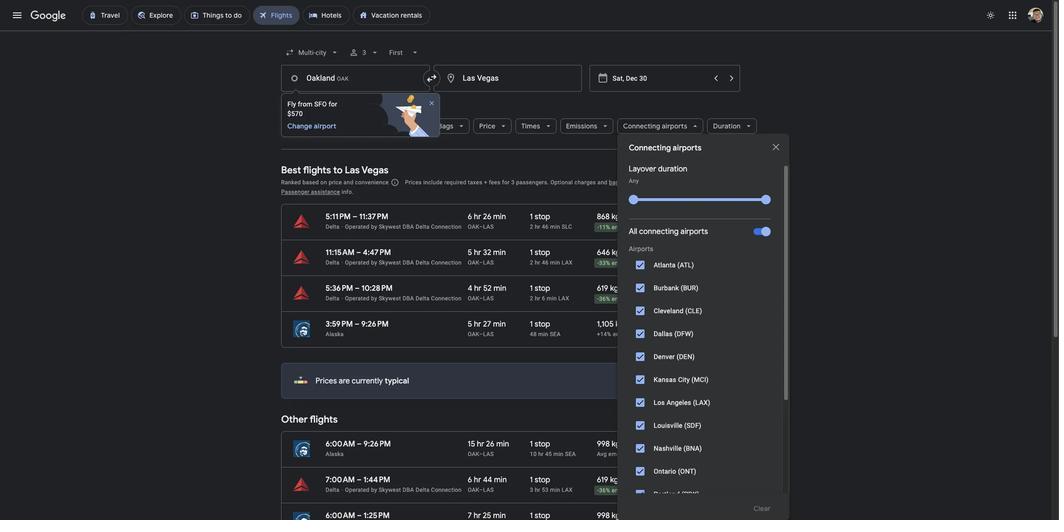 Task type: locate. For each thing, give the bounding box(es) containing it.
hr inside 5 hr 27 min oak – las
[[474, 320, 481, 329]]

36%
[[599, 296, 610, 303], [599, 488, 610, 494]]

stops, not selected image
[[339, 115, 379, 138]]

10
[[530, 451, 537, 458]]

5
[[468, 248, 472, 258], [468, 320, 472, 329]]

sea right 45
[[565, 451, 576, 458]]

passenger assistance button
[[281, 189, 340, 196]]

bags
[[438, 122, 453, 131]]

6 up 1 stop 48 min sea
[[542, 295, 545, 302]]

operated down 7:00 am – 1:44 pm on the bottom left of the page
[[345, 487, 369, 494]]

1 stop 2 hr 46 min lax
[[530, 248, 573, 266]]

4 oak from the top
[[468, 331, 479, 338]]

1 vertical spatial arrival time: 9:26 pm. text field
[[364, 440, 391, 449]]

3 dba from the top
[[403, 295, 414, 302]]

1 inside 1 stop 2 hr 46 min slc
[[530, 212, 533, 222]]

0 vertical spatial flights
[[303, 164, 331, 176]]

for right sfo
[[329, 100, 337, 108]]

emissions up 1,105 kg co 2
[[612, 296, 639, 303]]

leaves oakland international airport at 7:00 am on saturday, december 30 and arrives at harry reid international airport at 1:44 pm on saturday, december 30. element
[[326, 476, 390, 485]]

las inside 15 hr 26 min oak – las
[[483, 451, 494, 458]]

min right 52
[[494, 284, 506, 294]]

1 horizontal spatial 3
[[511, 179, 515, 186]]

avg
[[597, 451, 607, 458]]

alaska inside 3:59 pm – 9:26 pm alaska
[[326, 331, 344, 338]]

4 by from the top
[[371, 487, 377, 494]]

swap origin and destination. image
[[426, 73, 437, 84]]

min inside 1 stop 2 hr 46 min slc
[[550, 224, 560, 230]]

sea right 48
[[550, 331, 561, 338]]

add flight
[[293, 103, 324, 111]]

trip inside $1,180 entire trip
[[723, 224, 732, 231]]

none search field containing connecting airports
[[281, 41, 789, 521]]

stop inside 1 stop 3 hr 53 min lax
[[535, 476, 550, 485]]

1 619 from the top
[[597, 284, 608, 294]]

kg up avg emissions
[[612, 440, 620, 449]]

0 vertical spatial all
[[299, 122, 307, 131]]

6 oak from the top
[[468, 487, 479, 494]]

change appearance image
[[979, 4, 1002, 27]]

0 vertical spatial connecting
[[623, 122, 660, 131]]

operated by skywest dba delta connection for 7:00 am – 1:44 pm
[[345, 487, 462, 494]]

lax inside 1 stop 2 hr 46 min lax
[[562, 260, 573, 266]]

stop inside the 1 stop 10 hr 45 min sea
[[535, 440, 550, 449]]

total duration 4 hr 52 min. element
[[468, 284, 530, 295]]

2 down total duration 6 hr 26 min. element
[[530, 224, 533, 230]]

6 stop from the top
[[535, 476, 550, 485]]

3 connection from the top
[[431, 295, 462, 302]]

las for 6 hr 26 min
[[483, 224, 494, 230]]

prices for include
[[405, 179, 422, 186]]

entire down $1,180
[[706, 224, 721, 231]]

min right 27
[[493, 320, 506, 329]]

1 vertical spatial trip
[[723, 488, 732, 494]]

1 vertical spatial alaska
[[326, 451, 344, 458]]

1 horizontal spatial for
[[502, 179, 510, 186]]

emissions down 998 kg co 2
[[608, 451, 636, 458]]

1 stop flight. element up 48
[[530, 320, 550, 331]]

1 inside the 1 stop 10 hr 45 min sea
[[530, 440, 533, 449]]

0 vertical spatial 619
[[597, 284, 608, 294]]

typical
[[385, 377, 409, 386]]

2 inside 998 kg co 2
[[634, 443, 637, 451]]

0 horizontal spatial sea
[[550, 331, 561, 338]]

- up 1,105 at the bottom right of page
[[597, 296, 599, 303]]

1 36% from the top
[[599, 296, 610, 303]]

stop for 6 hr 44 min
[[535, 476, 550, 485]]

fly
[[287, 100, 296, 108]]

stop inside 1 stop 2 hr 46 min lax
[[535, 248, 550, 258]]

6 inside the 6 hr 44 min oak – las
[[468, 476, 472, 485]]

airport
[[314, 122, 336, 131]]

0 vertical spatial 3
[[363, 49, 366, 56]]

co inside 998 kg co 2
[[622, 440, 634, 449]]

las inside the 6 hr 44 min oak – las
[[483, 487, 494, 494]]

3 inside popup button
[[363, 49, 366, 56]]

5 stop from the top
[[535, 440, 550, 449]]

las down 32
[[483, 260, 494, 266]]

leaves oakland international airport at 5:11 pm on saturday, december 30 and arrives at harry reid international airport at 11:37 pm on saturday, december 30. element
[[326, 212, 388, 222]]

alaska for 6:00 am
[[326, 451, 344, 458]]

close dialog image
[[770, 142, 782, 153]]

1 skywest from the top
[[379, 224, 401, 230]]

1 vertical spatial 46
[[542, 260, 549, 266]]

operated by skywest dba delta connection down 11:37 pm text field
[[345, 224, 462, 230]]

kg for 5 hr 27 min
[[616, 320, 624, 329]]

kansas city (mci)
[[654, 376, 709, 384]]

5 inside 5 hr 27 min oak – las
[[468, 320, 472, 329]]

46 inside 1 stop 2 hr 46 min lax
[[542, 260, 549, 266]]

0 horizontal spatial fees
[[489, 179, 500, 186]]

4
[[468, 284, 472, 294]]

stop inside 1 stop 48 min sea
[[535, 320, 550, 329]]

1 vertical spatial 36%
[[599, 488, 610, 494]]

2 5 from the top
[[468, 320, 472, 329]]

kg up -33% emissions
[[612, 248, 620, 258]]

total duration 5 hr 32 min. element
[[468, 248, 530, 259]]

5 oak from the top
[[468, 451, 479, 458]]

-36% emissions up 1,105 kg co 2
[[597, 296, 639, 303]]

1 vertical spatial entire
[[706, 488, 721, 494]]

change airport button
[[287, 121, 353, 131]]

619 for 6 hr 44 min
[[597, 476, 608, 485]]

ranked based on price and convenience
[[281, 179, 389, 186]]

619 kg co 2
[[597, 284, 636, 295], [597, 476, 636, 487]]

0 horizontal spatial for
[[329, 100, 337, 108]]

0 vertical spatial 26
[[483, 212, 491, 222]]

co inside 1,105 kg co 2
[[626, 320, 638, 329]]

0 vertical spatial trip
[[723, 224, 732, 231]]

4 las from the top
[[483, 331, 494, 338]]

lax inside 1 stop 2 hr 6 min lax
[[558, 295, 569, 302]]

1 vertical spatial flights
[[310, 414, 338, 426]]

2 connection from the top
[[431, 260, 462, 266]]

las
[[483, 224, 494, 230], [483, 260, 494, 266], [483, 295, 494, 302], [483, 331, 494, 338], [483, 451, 494, 458], [483, 487, 494, 494]]

sea inside the 1 stop 10 hr 45 min sea
[[565, 451, 576, 458]]

1 stop flight. element for 15 hr 26 min
[[530, 440, 550, 451]]

by for 4:47 pm
[[371, 260, 377, 266]]

33%
[[599, 260, 610, 267]]

4 operated from the top
[[345, 487, 369, 494]]

emissions
[[612, 224, 639, 231], [612, 260, 639, 267], [612, 296, 639, 303], [613, 331, 640, 338], [608, 451, 636, 458], [612, 488, 639, 494]]

prices for are
[[316, 377, 337, 386]]

los
[[654, 399, 665, 407]]

2 las from the top
[[483, 260, 494, 266]]

hr right 15
[[477, 440, 484, 449]]

2 - from the top
[[597, 260, 599, 267]]

by down the 11:37 pm
[[371, 224, 377, 230]]

9:26 pm right 3:59 pm
[[361, 320, 389, 329]]

4 operated by skywest dba delta connection from the top
[[345, 487, 462, 494]]

4 hr 52 min oak – las
[[468, 284, 506, 302]]

45
[[545, 451, 552, 458]]

5 1 from the top
[[530, 440, 533, 449]]

connection
[[431, 224, 462, 230], [431, 260, 462, 266], [431, 295, 462, 302], [431, 487, 462, 494]]

3 operated by skywest dba delta connection from the top
[[345, 295, 462, 302]]

dallas
[[654, 330, 673, 338]]

connecting airports inside popup button
[[623, 122, 687, 131]]

0 horizontal spatial prices
[[316, 377, 337, 386]]

operated for 7:00 am
[[345, 487, 369, 494]]

only button
[[733, 483, 771, 506]]

entire right (pdx)
[[706, 488, 721, 494]]

las for 5 hr 32 min
[[483, 260, 494, 266]]

0 vertical spatial for
[[329, 100, 337, 108]]

26 right 15
[[486, 440, 494, 449]]

– right 3:59 pm
[[355, 320, 359, 329]]

stop up 53
[[535, 476, 550, 485]]

5 for 5 hr 27 min
[[468, 320, 472, 329]]

2 and from the left
[[597, 179, 607, 186]]

alaska inside 6:00 am – 9:26 pm alaska
[[326, 451, 344, 458]]

co for 6 hr 44 min
[[620, 476, 632, 485]]

4 1 stop flight. element from the top
[[530, 320, 550, 331]]

Arrival time: 11:37 PM. text field
[[359, 212, 388, 222]]

4 stop from the top
[[535, 320, 550, 329]]

2 46 from the top
[[542, 260, 549, 266]]

sea inside 1 stop 48 min sea
[[550, 331, 561, 338]]

2 inside 646 kg co 2
[[634, 251, 637, 259]]

skywest
[[379, 224, 401, 230], [379, 260, 401, 266], [379, 295, 401, 302], [379, 487, 401, 494]]

leaves oakland international airport at 11:15 am on saturday, december 30 and arrives at harry reid international airport at 4:47 pm on saturday, december 30. element
[[326, 248, 391, 258]]

-36% emissions
[[597, 296, 639, 303], [597, 488, 639, 494]]

-36% emissions for 6 hr 44 min
[[597, 488, 639, 494]]

total duration 6 hr 26 min. element
[[468, 212, 530, 223]]

2 -36% emissions from the top
[[597, 488, 639, 494]]

operated by skywest dba delta connection for 5:36 pm – 10:28 pm
[[345, 295, 462, 302]]

998 kg co 2
[[597, 440, 637, 451]]

2 619 kg co 2 from the top
[[597, 476, 636, 487]]

3 oak from the top
[[468, 295, 479, 302]]

prices right learn more about ranking icon
[[405, 179, 422, 186]]

2 inside 1 stop 2 hr 46 min lax
[[530, 260, 533, 266]]

by down 4:47 pm text box
[[371, 260, 377, 266]]

5 left 32
[[468, 248, 472, 258]]

6 left 44
[[468, 476, 472, 485]]

27
[[483, 320, 491, 329]]

flights up based
[[303, 164, 331, 176]]

kg up +14% emissions
[[616, 320, 624, 329]]

3 1 stop flight. element from the top
[[530, 284, 550, 295]]

layover (1 of 1) is a 48 min layover at seattle-tacoma international airport in seattle. element
[[530, 331, 592, 339]]

connection left "5 hr 32 min oak – las"
[[431, 260, 462, 266]]

1 vertical spatial 26
[[486, 440, 494, 449]]

las down 27
[[483, 331, 494, 338]]

las for 6 hr 44 min
[[483, 487, 494, 494]]

emissions for 6 hr 26 min
[[612, 224, 639, 231]]

2 36% from the top
[[599, 488, 610, 494]]

2 vertical spatial 6
[[468, 476, 472, 485]]

2 oak from the top
[[468, 260, 479, 266]]

1 for 5 hr 32 min
[[530, 248, 533, 258]]

fees
[[489, 179, 500, 186], [621, 179, 632, 186]]

connecting
[[639, 227, 679, 237]]

lax inside 1 stop 3 hr 53 min lax
[[562, 487, 573, 494]]

1 horizontal spatial all
[[629, 227, 637, 237]]

– down total duration 15 hr 26 min. element
[[479, 451, 483, 458]]

2 up -11% emissions
[[634, 215, 637, 223]]

kg inside 646 kg co 2
[[612, 248, 620, 258]]

6 down prices include required taxes + fees for 3 passengers. optional charges and bag fees may apply. passenger assistance
[[468, 212, 472, 222]]

36% for 6 hr 44 min
[[599, 488, 610, 494]]

None search field
[[281, 41, 789, 521]]

las inside 4 hr 52 min oak – las
[[483, 295, 494, 302]]

connection left 6 hr 26 min oak – las
[[431, 224, 462, 230]]

alaska
[[326, 331, 344, 338], [326, 451, 344, 458]]

las down total duration 6 hr 26 min. element
[[483, 224, 494, 230]]

arrival time: 9:26 pm. text field for 3:59 pm
[[361, 320, 389, 329]]

las for 15 hr 26 min
[[483, 451, 494, 458]]

Arrival time: 10:28 PM. text field
[[361, 284, 393, 294]]

2 vertical spatial airports
[[681, 227, 708, 237]]

2
[[634, 215, 637, 223], [530, 224, 533, 230], [634, 251, 637, 259], [530, 260, 533, 266], [632, 287, 636, 295], [530, 295, 533, 302], [638, 323, 641, 331], [634, 443, 637, 451], [632, 479, 636, 487]]

46
[[542, 224, 549, 230], [542, 260, 549, 266]]

1 for 6 hr 44 min
[[530, 476, 533, 485]]

5 inside "5 hr 32 min oak – las"
[[468, 248, 472, 258]]

oak down total duration 6 hr 26 min. element
[[468, 224, 479, 230]]

kg for 15 hr 26 min
[[612, 440, 620, 449]]

0 horizontal spatial 3
[[363, 49, 366, 56]]

hr down prices include required taxes + fees for 3 passengers. optional charges and bag fees may apply. passenger assistance
[[474, 212, 481, 222]]

2 inside 1,105 kg co 2
[[638, 323, 641, 331]]

skywest for 10:28 pm
[[379, 295, 401, 302]]

stop for 6 hr 26 min
[[535, 212, 550, 222]]

operated by skywest dba delta connection down 4:47 pm text box
[[345, 260, 462, 266]]

2 for 6 hr 26 min
[[634, 215, 637, 223]]

1 oak from the top
[[468, 224, 479, 230]]

(den)
[[677, 353, 695, 361]]

apply.
[[646, 179, 662, 186]]

0 vertical spatial lax
[[562, 260, 573, 266]]

6 for 6 hr 26 min
[[468, 212, 472, 222]]

1 vertical spatial for
[[502, 179, 510, 186]]

1 stop flight. element up 53
[[530, 476, 550, 487]]

1 by from the top
[[371, 224, 377, 230]]

1 - from the top
[[597, 224, 599, 231]]

1 alaska from the top
[[326, 331, 344, 338]]

las down 52
[[483, 295, 494, 302]]

3 inside prices include required taxes + fees for 3 passengers. optional charges and bag fees may apply. passenger assistance
[[511, 179, 515, 186]]

stop inside 1 stop 2 hr 6 min lax
[[535, 284, 550, 294]]

connection for 4 hr 52 min
[[431, 295, 462, 302]]

for right +
[[502, 179, 510, 186]]

3 1 from the top
[[530, 284, 533, 294]]

connecting
[[623, 122, 660, 131], [629, 143, 671, 153]]

connection for 6 hr 26 min
[[431, 224, 462, 230]]

1 vertical spatial prices
[[316, 377, 337, 386]]

1 stop flight. element for 6 hr 26 min
[[530, 212, 550, 223]]

1 5 from the top
[[468, 248, 472, 258]]

main content
[[281, 157, 771, 521]]

hr left 45
[[538, 451, 544, 458]]

kg down avg emissions
[[610, 476, 619, 485]]

-
[[597, 224, 599, 231], [597, 260, 599, 267], [597, 296, 599, 303], [597, 488, 599, 494]]

2 1 stop flight. element from the top
[[530, 248, 550, 259]]

1 trip from the top
[[723, 224, 732, 231]]

1 vertical spatial 619
[[597, 476, 608, 485]]

26 for 15
[[486, 440, 494, 449]]

layover
[[629, 164, 656, 174]]

646
[[597, 248, 610, 258]]

co for 15 hr 26 min
[[622, 440, 634, 449]]

and down las
[[344, 179, 353, 186]]

layover (1 of 1) is a 10 hr 45 min layover at seattle-tacoma international airport in seattle. element
[[530, 451, 592, 459]]

min left the 'slc'
[[550, 224, 560, 230]]

2 inside "868 kg co 2"
[[634, 215, 637, 223]]

2 vertical spatial 3
[[530, 487, 533, 494]]

– down total duration 6 hr 26 min. element
[[479, 224, 483, 230]]

1:44 pm
[[363, 476, 390, 485]]

atlanta (atl)
[[654, 262, 694, 269]]

skywest for 11:37 pm
[[379, 224, 401, 230]]

bag fees button
[[609, 179, 632, 186]]

9:26 pm for 3:59 pm
[[361, 320, 389, 329]]

2 by from the top
[[371, 260, 377, 266]]

6 las from the top
[[483, 487, 494, 494]]

skywest down arrival time: 10:28 pm. text box
[[379, 295, 401, 302]]

1 inside 1 stop 3 hr 53 min lax
[[530, 476, 533, 485]]

4 - from the top
[[597, 488, 599, 494]]

emissions down "868 kg co 2"
[[612, 224, 639, 231]]

1 inside 1 stop 48 min sea
[[530, 320, 533, 329]]

oak inside 4 hr 52 min oak – las
[[468, 295, 479, 302]]

1 stop flight. element down the layover (1 of 1) is a 2 hr 46 min layover at salt lake city international airport in salt lake city. element
[[530, 248, 550, 259]]

operated by skywest dba delta connection for 5:11 pm – 11:37 pm
[[345, 224, 462, 230]]

0 vertical spatial airports
[[662, 122, 687, 131]]

- for 6 hr 26 min
[[597, 224, 599, 231]]

hr inside 1 stop 2 hr 46 min lax
[[535, 260, 540, 266]]

flight
[[307, 103, 324, 111]]

layover (1 of 1) is a 3 hr 53 min layover at los angeles international airport in los angeles. element
[[530, 487, 592, 494]]

1 connection from the top
[[431, 224, 462, 230]]

0 vertical spatial sea
[[550, 331, 561, 338]]

1 inside 1 stop 2 hr 46 min lax
[[530, 248, 533, 258]]

2 fees from the left
[[621, 179, 632, 186]]

4 dba from the top
[[403, 487, 414, 494]]

lax up 1 stop 2 hr 6 min lax
[[562, 260, 573, 266]]

6 1 from the top
[[530, 476, 533, 485]]

min inside 1 stop 3 hr 53 min lax
[[550, 487, 560, 494]]

loading results progress bar
[[0, 31, 1052, 33]]

ranked
[[281, 179, 301, 186]]

5 1 stop flight. element from the top
[[530, 440, 550, 451]]

6 inside 6 hr 26 min oak – las
[[468, 212, 472, 222]]

2 up -33% emissions
[[634, 251, 637, 259]]

ontario
[[654, 468, 676, 476]]

36% down the avg
[[599, 488, 610, 494]]

26 down prices include required taxes + fees for 3 passengers. optional charges and bag fees may apply. passenger assistance
[[483, 212, 491, 222]]

skywest down 4:47 pm text box
[[379, 260, 401, 266]]

currently
[[352, 377, 383, 386]]

stop for 5 hr 32 min
[[535, 248, 550, 258]]

oak up 4
[[468, 260, 479, 266]]

1 stop flight. element for 5 hr 27 min
[[530, 320, 550, 331]]

cleveland
[[654, 307, 684, 315]]

1 dba from the top
[[403, 224, 414, 230]]

close image
[[428, 99, 436, 107]]

min right 45
[[553, 451, 563, 458]]

las for 4 hr 52 min
[[483, 295, 494, 302]]

oak inside 15 hr 26 min oak – las
[[468, 451, 479, 458]]

avg emissions
[[597, 451, 636, 458]]

0 vertical spatial 619 kg co 2
[[597, 284, 636, 295]]

emissions down avg emissions
[[612, 488, 639, 494]]

connecting inside popup button
[[623, 122, 660, 131]]

None text field
[[281, 65, 430, 92]]

2 stop from the top
[[535, 248, 550, 258]]

26 inside 6 hr 26 min oak – las
[[483, 212, 491, 222]]

0 vertical spatial connecting airports
[[623, 122, 687, 131]]

4 connection from the top
[[431, 487, 462, 494]]

2 619 from the top
[[597, 476, 608, 485]]

6 1 stop flight. element from the top
[[530, 476, 550, 487]]

None field
[[281, 44, 343, 61], [386, 44, 424, 61], [281, 44, 343, 61], [386, 44, 424, 61]]

1 vertical spatial 5
[[468, 320, 472, 329]]

3 stop from the top
[[535, 284, 550, 294]]

0 vertical spatial 36%
[[599, 296, 610, 303]]

hr
[[474, 212, 481, 222], [535, 224, 540, 230], [474, 248, 481, 258], [535, 260, 540, 266], [474, 284, 481, 294], [535, 295, 540, 302], [474, 320, 481, 329], [477, 440, 484, 449], [538, 451, 544, 458], [474, 476, 481, 485], [535, 487, 540, 494]]

2 for 4 hr 52 min
[[632, 287, 636, 295]]

None text field
[[434, 65, 582, 92]]

1 fees from the left
[[489, 179, 500, 186]]

include
[[423, 179, 443, 186]]

0 vertical spatial 5
[[468, 248, 472, 258]]

– down 32
[[479, 260, 483, 266]]

0 vertical spatial entire
[[706, 224, 721, 231]]

co down -33% emissions
[[620, 284, 632, 294]]

oak for 15 hr 26 min
[[468, 451, 479, 458]]

3 button
[[345, 41, 384, 64]]

main menu image
[[11, 10, 23, 21]]

998
[[597, 440, 610, 449]]

Arrival time: 9:26 PM. text field
[[361, 320, 389, 329], [364, 440, 391, 449]]

1 46 from the top
[[542, 224, 549, 230]]

Departure time: 6:00 AM. text field
[[326, 440, 355, 449]]

based
[[303, 179, 319, 186]]

2 for 6 hr 44 min
[[632, 479, 636, 487]]

– inside 15 hr 26 min oak – las
[[479, 451, 483, 458]]

hr left 53
[[535, 487, 540, 494]]

4 skywest from the top
[[379, 487, 401, 494]]

kg inside 998 kg co 2
[[612, 440, 620, 449]]

portland (pdx)
[[654, 491, 699, 499]]

2 trip from the top
[[723, 488, 732, 494]]

0 horizontal spatial all
[[299, 122, 307, 131]]

1 entire from the top
[[706, 224, 721, 231]]

city
[[678, 376, 690, 384]]

airports inside popup button
[[662, 122, 687, 131]]

9:26 pm inside 6:00 am – 9:26 pm alaska
[[364, 440, 391, 449]]

bag
[[609, 179, 619, 186]]

prices inside prices include required taxes + fees for 3 passengers. optional charges and bag fees may apply. passenger assistance
[[405, 179, 422, 186]]

flights
[[303, 164, 331, 176], [310, 414, 338, 426]]

0 vertical spatial arrival time: 9:26 pm. text field
[[361, 320, 389, 329]]

emissions for 6 hr 44 min
[[612, 488, 639, 494]]

trip
[[723, 224, 732, 231], [723, 488, 732, 494]]

46 up 1 stop 2 hr 6 min lax
[[542, 260, 549, 266]]

kg inside 1,105 kg co 2
[[616, 320, 624, 329]]

Departure text field
[[613, 66, 708, 91]]

9:26 pm inside 3:59 pm – 9:26 pm alaska
[[361, 320, 389, 329]]

11:15 am
[[326, 248, 355, 258]]

1 stop from the top
[[535, 212, 550, 222]]

price
[[329, 179, 342, 186]]

3 skywest from the top
[[379, 295, 401, 302]]

hr inside the 6 hr 44 min oak – las
[[474, 476, 481, 485]]

1 up 48
[[530, 320, 533, 329]]

1 vertical spatial 3
[[511, 179, 515, 186]]

lax right 53
[[562, 487, 573, 494]]

– inside the 6 hr 44 min oak – las
[[479, 487, 483, 494]]

6 inside 1 stop 2 hr 6 min lax
[[542, 295, 545, 302]]

26 inside 15 hr 26 min oak – las
[[486, 440, 494, 449]]

las inside "5 hr 32 min oak – las"
[[483, 260, 494, 266]]

min inside the 1 stop 10 hr 45 min sea
[[553, 451, 563, 458]]

- down the '646'
[[597, 260, 599, 267]]

leaves oakland international airport at 3:59 pm on saturday, december 30 and arrives at harry reid international airport at 9:26 pm on saturday, december 30. element
[[326, 320, 389, 329]]

co inside 646 kg co 2
[[622, 248, 634, 258]]

taxes
[[468, 179, 482, 186]]

co up +14% emissions
[[626, 320, 638, 329]]

las inside 5 hr 27 min oak – las
[[483, 331, 494, 338]]

oak inside "5 hr 32 min oak – las"
[[468, 260, 479, 266]]

fees right bag
[[621, 179, 632, 186]]

skywest down the arrival time: 1:44 pm. text field
[[379, 487, 401, 494]]

1 vertical spatial 6
[[542, 295, 545, 302]]

4 1 from the top
[[530, 320, 533, 329]]

1 horizontal spatial prices
[[405, 179, 422, 186]]

3 las from the top
[[483, 295, 494, 302]]

1 vertical spatial sea
[[565, 451, 576, 458]]

5 las from the top
[[483, 451, 494, 458]]

3 operated from the top
[[345, 295, 369, 302]]

leaves oakland international airport at 6:00 am on saturday, december 30 and arrives at harry reid international airport at 1:25 pm on saturday, december 30. element
[[326, 512, 390, 521]]

kg inside "868 kg co 2"
[[612, 212, 620, 222]]

1 operated from the top
[[345, 224, 369, 230]]

filters
[[309, 122, 327, 131]]

1,105
[[597, 320, 614, 329]]

1 stop 3 hr 53 min lax
[[530, 476, 573, 494]]

2 down -33% emissions
[[632, 287, 636, 295]]

1 1 from the top
[[530, 212, 533, 222]]

2 operated by skywest dba delta connection from the top
[[345, 260, 462, 266]]

5 for 5 hr 32 min
[[468, 248, 472, 258]]

1 stop flight. element down "passengers."
[[530, 212, 550, 223]]

charges
[[575, 179, 596, 186]]

all left filters
[[299, 122, 307, 131]]

1 vertical spatial 619 kg co 2
[[597, 476, 636, 487]]

emissions for 4 hr 52 min
[[612, 296, 639, 303]]

oak for 6 hr 26 min
[[468, 224, 479, 230]]

arrival time: 9:26 pm. text field for 6:00 am
[[364, 440, 391, 449]]

46 inside 1 stop 2 hr 46 min slc
[[542, 224, 549, 230]]

co for 5 hr 27 min
[[626, 320, 638, 329]]

oak inside 5 hr 27 min oak – las
[[468, 331, 479, 338]]

operated by skywest dba delta connection down the arrival time: 1:44 pm. text field
[[345, 487, 462, 494]]

co inside "868 kg co 2"
[[622, 212, 634, 222]]

1 for 15 hr 26 min
[[530, 440, 533, 449]]

5:36 pm – 10:28 pm
[[326, 284, 393, 294]]

duration button
[[707, 115, 757, 138]]

0 horizontal spatial and
[[344, 179, 353, 186]]

– right 6:00 am
[[357, 440, 362, 449]]

868
[[597, 212, 610, 222]]

3 by from the top
[[371, 295, 377, 302]]

dba for 1:44 pm
[[403, 487, 414, 494]]

– down total duration 4 hr 52 min. element
[[479, 295, 483, 302]]

1 vertical spatial -36% emissions
[[597, 488, 639, 494]]

3 - from the top
[[597, 296, 599, 303]]

1 up layover (1 of 1) is a 2 hr 6 min layover at los angeles international airport in los angeles. element
[[530, 284, 533, 294]]

36% for 4 hr 52 min
[[599, 296, 610, 303]]

stop up the layover (1 of 1) is a 2 hr 46 min layover at salt lake city international airport in salt lake city. element
[[535, 212, 550, 222]]

Departure time: 3:59 PM. text field
[[326, 320, 353, 329]]

other flights
[[281, 414, 338, 426]]

hr left 44
[[474, 476, 481, 485]]

stop for 5 hr 27 min
[[535, 320, 550, 329]]

1 619 kg co 2 from the top
[[597, 284, 636, 295]]

– inside 5 hr 27 min oak – las
[[479, 331, 483, 338]]

assistance
[[311, 189, 340, 196]]

co up -11% emissions
[[622, 212, 634, 222]]

las inside 6 hr 26 min oak – las
[[483, 224, 494, 230]]

1 operated by skywest dba delta connection from the top
[[345, 224, 462, 230]]

– inside 3:59 pm – 9:26 pm alaska
[[355, 320, 359, 329]]

619 kg co 2 for 4 hr 52 min
[[597, 284, 636, 295]]

2 down total duration 5 hr 32 min. element
[[530, 260, 533, 266]]

9:26 pm up the arrival time: 1:44 pm. text field
[[364, 440, 391, 449]]

trip left only "button"
[[723, 488, 732, 494]]

0 vertical spatial alaska
[[326, 331, 344, 338]]

2 vertical spatial lax
[[562, 487, 573, 494]]

0 vertical spatial 6
[[468, 212, 472, 222]]

26 for 6
[[483, 212, 491, 222]]

619 kg co 2 for 6 hr 44 min
[[597, 476, 636, 487]]

hr inside 6 hr 26 min oak – las
[[474, 212, 481, 222]]

0 vertical spatial -36% emissions
[[597, 296, 639, 303]]

0 vertical spatial 9:26 pm
[[361, 320, 389, 329]]

0 vertical spatial 46
[[542, 224, 549, 230]]

co down avg emissions
[[620, 476, 632, 485]]

operated by skywest dba delta connection down 10:28 pm
[[345, 295, 462, 302]]

connection left the 6 hr 44 min oak – las at the left bottom of page
[[431, 487, 462, 494]]

1 vertical spatial lax
[[558, 295, 569, 302]]

stop inside 1 stop 2 hr 46 min slc
[[535, 212, 550, 222]]

1 -36% emissions from the top
[[597, 296, 639, 303]]

stop up layover (1 of 1) is a 2 hr 46 min layover at los angeles international airport in los angeles. element
[[535, 248, 550, 258]]

2 horizontal spatial 3
[[530, 487, 533, 494]]

1 horizontal spatial sea
[[565, 451, 576, 458]]

2 up 1 stop 48 min sea
[[530, 295, 533, 302]]

all inside button
[[299, 122, 307, 131]]

2 1 from the top
[[530, 248, 533, 258]]

1 1 stop flight. element from the top
[[530, 212, 550, 223]]

- for 4 hr 52 min
[[597, 296, 599, 303]]

2 skywest from the top
[[379, 260, 401, 266]]

1 las from the top
[[483, 224, 494, 230]]

1 inside 1 stop 2 hr 6 min lax
[[530, 284, 533, 294]]

bags button
[[432, 115, 470, 138]]

3 inside 1 stop 3 hr 53 min lax
[[530, 487, 533, 494]]

2 dba from the top
[[403, 260, 414, 266]]

all connecting airports
[[629, 227, 708, 237]]

1 vertical spatial all
[[629, 227, 637, 237]]

1 stop flight. element
[[530, 212, 550, 223], [530, 248, 550, 259], [530, 284, 550, 295], [530, 320, 550, 331], [530, 440, 550, 451], [530, 476, 550, 487], [530, 512, 550, 521]]

oak for 5 hr 32 min
[[468, 260, 479, 266]]

2 down avg emissions
[[632, 479, 636, 487]]

sea
[[550, 331, 561, 338], [565, 451, 576, 458]]

hr up 1 stop 48 min sea
[[535, 295, 540, 302]]

co up -33% emissions
[[622, 248, 634, 258]]

min up 1 stop 2 hr 6 min lax
[[550, 260, 560, 266]]

36% up 1,105 at the bottom right of page
[[599, 296, 610, 303]]

all up the airports
[[629, 227, 637, 237]]

–
[[353, 212, 357, 222], [479, 224, 483, 230], [356, 248, 361, 258], [479, 260, 483, 266], [355, 284, 360, 294], [479, 295, 483, 302], [355, 320, 359, 329], [479, 331, 483, 338], [357, 440, 362, 449], [479, 451, 483, 458], [357, 476, 362, 485], [479, 487, 483, 494]]

1 stop flight. element for 6 hr 44 min
[[530, 476, 550, 487]]

by for 10:28 pm
[[371, 295, 377, 302]]

required
[[444, 179, 466, 186]]

0 vertical spatial prices
[[405, 179, 422, 186]]

kg for 6 hr 44 min
[[610, 476, 619, 485]]

1 stop flight. element for 5 hr 32 min
[[530, 248, 550, 259]]

1 horizontal spatial and
[[597, 179, 607, 186]]

oak inside 6 hr 26 min oak – las
[[468, 224, 479, 230]]

1 stop flight. element for 4 hr 52 min
[[530, 284, 550, 295]]

2 operated from the top
[[345, 260, 369, 266]]

arrival time: 9:26 pm. text field up the arrival time: 1:44 pm. text field
[[364, 440, 391, 449]]

2 alaska from the top
[[326, 451, 344, 458]]

oak
[[468, 224, 479, 230], [468, 260, 479, 266], [468, 295, 479, 302], [468, 331, 479, 338], [468, 451, 479, 458], [468, 487, 479, 494]]

9:26 pm for 6:00 am
[[364, 440, 391, 449]]

1 stop flight. element up 10
[[530, 440, 550, 451]]

11:15 am – 4:47 pm
[[326, 248, 391, 258]]

1 vertical spatial 9:26 pm
[[364, 440, 391, 449]]

1 horizontal spatial fees
[[621, 179, 632, 186]]



Task type: vqa. For each thing, say whether or not it's contained in the screenshot.
36%
yes



Task type: describe. For each thing, give the bounding box(es) containing it.
3:59 pm – 9:26 pm alaska
[[326, 320, 389, 338]]

– left the arrival time: 1:44 pm. text field
[[357, 476, 362, 485]]

3:59 pm
[[326, 320, 353, 329]]

1 for 5 hr 27 min
[[530, 320, 533, 329]]

alaska for 3:59 pm
[[326, 331, 344, 338]]

(mci)
[[692, 376, 709, 384]]

-33% emissions
[[597, 260, 639, 267]]

7 1 stop flight. element from the top
[[530, 512, 550, 521]]

1 for 6 hr 26 min
[[530, 212, 533, 222]]

2 for 15 hr 26 min
[[634, 443, 637, 451]]

+14% emissions
[[597, 331, 640, 338]]

11%
[[599, 224, 610, 231]]

stop for 15 hr 26 min
[[535, 440, 550, 449]]

operated for 11:15 am
[[345, 260, 369, 266]]

Departure time: 5:36 PM. text field
[[326, 284, 353, 294]]

by for 1:44 pm
[[371, 487, 377, 494]]

2 inside 1 stop 2 hr 46 min slc
[[530, 224, 533, 230]]

– right the 5:36 pm
[[355, 284, 360, 294]]

-36% emissions for 4 hr 52 min
[[597, 296, 639, 303]]

by for 11:37 pm
[[371, 224, 377, 230]]

min inside 1 stop 48 min sea
[[538, 331, 548, 338]]

oak for 4 hr 52 min
[[468, 295, 479, 302]]

co for 4 hr 52 min
[[620, 284, 632, 294]]

6:00 am – 9:26 pm alaska
[[326, 440, 391, 458]]

skywest for 1:44 pm
[[379, 487, 401, 494]]

kg for 6 hr 26 min
[[612, 212, 620, 222]]

6 hr 26 min oak – las
[[468, 212, 506, 230]]

Departure time: 7:00 AM. text field
[[326, 476, 355, 485]]

646 kg co 2
[[597, 248, 637, 259]]

1 for 4 hr 52 min
[[530, 284, 533, 294]]

lax for 6 hr 44 min
[[562, 487, 573, 494]]

operated for 5:36 pm
[[345, 295, 369, 302]]

are
[[339, 377, 350, 386]]

prices include required taxes + fees for 3 passengers. optional charges and bag fees may apply. passenger assistance
[[281, 179, 662, 196]]

1 vertical spatial airports
[[673, 143, 702, 153]]

any
[[629, 178, 639, 185]]

Arrival time: 1:44 PM. text field
[[363, 476, 390, 485]]

619 for 4 hr 52 min
[[597, 284, 608, 294]]

Departure time: 11:15 AM. text field
[[326, 248, 355, 258]]

2 for 5 hr 32 min
[[634, 251, 637, 259]]

5:36 pm
[[326, 284, 353, 294]]

nashville (bna)
[[654, 445, 702, 453]]

leaves oakland international airport at 6:00 am on saturday, december 30 and arrives at harry reid international airport at 9:26 pm on saturday, december 30. element
[[326, 440, 391, 449]]

main content containing best flights to las vegas
[[281, 157, 771, 521]]

– inside 4 hr 52 min oak – las
[[479, 295, 483, 302]]

32
[[483, 248, 491, 258]]

lax for 5 hr 32 min
[[562, 260, 573, 266]]

co for 6 hr 26 min
[[622, 212, 634, 222]]

layover (1 of 1) is a 2 hr 46 min layover at salt lake city international airport in salt lake city. element
[[530, 223, 592, 231]]

min inside the 6 hr 44 min oak – las
[[494, 476, 507, 485]]

best flights to las vegas
[[281, 164, 388, 176]]

hr inside 4 hr 52 min oak – las
[[474, 284, 481, 294]]

vegas
[[362, 164, 388, 176]]

(sdf)
[[684, 422, 701, 430]]

co for 5 hr 32 min
[[622, 248, 634, 258]]

all for all connecting airports
[[629, 227, 637, 237]]

Arrival time: 4:47 PM. text field
[[363, 248, 391, 258]]

Departure time: 6:00 AM. text field
[[326, 512, 355, 521]]

15 hr 26 min oak – las
[[468, 440, 509, 458]]

las for 5 hr 27 min
[[483, 331, 494, 338]]

all filters button
[[281, 115, 335, 138]]

prices are currently typical
[[316, 377, 409, 386]]

min inside 15 hr 26 min oak – las
[[496, 440, 509, 449]]

total duration 15 hr 26 min. element
[[468, 440, 530, 451]]

optional
[[550, 179, 573, 186]]

4:47 pm
[[363, 248, 391, 258]]

– right 5:11 pm text field
[[353, 212, 357, 222]]

price
[[479, 122, 495, 131]]

las
[[345, 164, 360, 176]]

airports
[[629, 245, 653, 253]]

oak for 6 hr 44 min
[[468, 487, 479, 494]]

all for all filters
[[299, 122, 307, 131]]

hr inside 15 hr 26 min oak – las
[[477, 440, 484, 449]]

dba for 10:28 pm
[[403, 295, 414, 302]]

skywest for 4:47 pm
[[379, 260, 401, 266]]

1 stop 48 min sea
[[530, 320, 561, 338]]

1,105 kg co 2
[[597, 320, 641, 331]]

(cle)
[[685, 307, 702, 315]]

fly from sfo for $570 change airport
[[287, 100, 337, 131]]

hr inside 1 stop 2 hr 46 min slc
[[535, 224, 540, 230]]

emissions down 1,105 kg co 2
[[613, 331, 640, 338]]

oak for 5 hr 27 min
[[468, 331, 479, 338]]

48
[[530, 331, 537, 338]]

angeles
[[667, 399, 691, 407]]

none text field inside search field
[[434, 65, 582, 92]]

emissions
[[566, 122, 597, 131]]

dba for 11:37 pm
[[403, 224, 414, 230]]

denver
[[654, 353, 675, 361]]

dallas (dfw)
[[654, 330, 694, 338]]

add
[[293, 103, 306, 111]]

2 for 5 hr 27 min
[[638, 323, 641, 331]]

dba for 4:47 pm
[[403, 260, 414, 266]]

2 inside 1 stop 2 hr 6 min lax
[[530, 295, 533, 302]]

1180 US dollars text field
[[710, 212, 732, 222]]

1 and from the left
[[344, 179, 353, 186]]

(pdx)
[[682, 491, 699, 499]]

- for 5 hr 32 min
[[597, 260, 599, 267]]

change
[[287, 122, 312, 131]]

hr inside the 1 stop 10 hr 45 min sea
[[538, 451, 544, 458]]

1 vertical spatial connecting airports
[[629, 143, 702, 153]]

convenience
[[355, 179, 389, 186]]

min inside 5 hr 27 min oak – las
[[493, 320, 506, 329]]

46 for 6 hr 26 min
[[542, 224, 549, 230]]

los angeles (lax)
[[654, 399, 710, 407]]

44
[[483, 476, 492, 485]]

$1,180 entire trip
[[706, 212, 732, 231]]

connecting airports button
[[617, 115, 704, 138]]

11:37 pm
[[359, 212, 388, 222]]

all filters
[[299, 122, 327, 131]]

kg for 5 hr 32 min
[[612, 248, 620, 258]]

Departure time: 5:11 PM. text field
[[326, 212, 351, 222]]

louisville
[[654, 422, 682, 430]]

duration
[[658, 164, 687, 174]]

lax for 4 hr 52 min
[[558, 295, 569, 302]]

times button
[[516, 115, 556, 138]]

+14%
[[597, 331, 611, 338]]

denver (den)
[[654, 353, 695, 361]]

2 entire from the top
[[706, 488, 721, 494]]

for inside fly from sfo for $570 change airport
[[329, 100, 337, 108]]

min inside 1 stop 2 hr 6 min lax
[[547, 295, 557, 302]]

learn more about ranking image
[[391, 178, 399, 187]]

layover (1 of 1) is a 2 hr 6 min layover at los angeles international airport in los angeles. element
[[530, 295, 592, 303]]

only
[[744, 491, 759, 499]]

total duration 5 hr 27 min. element
[[468, 320, 530, 331]]

total duration 7 hr 25 min. element
[[468, 512, 530, 521]]

for inside prices include required taxes + fees for 3 passengers. optional charges and bag fees may apply. passenger assistance
[[502, 179, 510, 186]]

min inside 4 hr 52 min oak – las
[[494, 284, 506, 294]]

46 for 5 hr 32 min
[[542, 260, 549, 266]]

flights for best
[[303, 164, 331, 176]]

other
[[281, 414, 308, 426]]

(bur)
[[681, 284, 698, 292]]

stop for 4 hr 52 min
[[535, 284, 550, 294]]

operated by skywest dba delta connection for 11:15 am – 4:47 pm
[[345, 260, 462, 266]]

layover (1 of 1) is a 2 hr 46 min layover at los angeles international airport in los angeles. element
[[530, 259, 592, 267]]

min inside 6 hr 26 min oak – las
[[493, 212, 506, 222]]

(lax)
[[693, 399, 710, 407]]

leaves oakland international airport at 5:36 pm on saturday, december 30 and arrives at harry reid international airport at 10:28 pm on saturday, december 30. element
[[326, 284, 393, 294]]

min inside "5 hr 32 min oak – las"
[[493, 248, 506, 258]]

– left 4:47 pm
[[356, 248, 361, 258]]

5 hr 27 min oak – las
[[468, 320, 506, 338]]

airlines button
[[383, 115, 428, 138]]

min inside 1 stop 2 hr 46 min lax
[[550, 260, 560, 266]]

– inside "5 hr 32 min oak – las"
[[479, 260, 483, 266]]

slc
[[562, 224, 572, 230]]

and inside prices include required taxes + fees for 3 passengers. optional charges and bag fees may apply. passenger assistance
[[597, 179, 607, 186]]

atlanta
[[654, 262, 676, 269]]

flights for other
[[310, 414, 338, 426]]

to
[[333, 164, 343, 176]]

kg for 4 hr 52 min
[[610, 284, 619, 294]]

hr inside "5 hr 32 min oak – las"
[[474, 248, 481, 258]]

operated for 5:11 pm
[[345, 224, 369, 230]]

6 for 6 hr 44 min
[[468, 476, 472, 485]]

– inside 6 hr 26 min oak – las
[[479, 224, 483, 230]]

7:00 am – 1:44 pm
[[326, 476, 390, 485]]

(dfw)
[[674, 330, 694, 338]]

passenger
[[281, 189, 309, 196]]

– inside 6:00 am – 9:26 pm alaska
[[357, 440, 362, 449]]

(atl)
[[677, 262, 694, 269]]

sfo
[[314, 100, 327, 108]]

(ont)
[[678, 468, 696, 476]]

Arrival time: 1:25 PM. text field
[[364, 512, 390, 521]]

hr inside 1 stop 3 hr 53 min lax
[[535, 487, 540, 494]]

connection for 6 hr 44 min
[[431, 487, 462, 494]]

- for 6 hr 44 min
[[597, 488, 599, 494]]

connection for 5 hr 32 min
[[431, 260, 462, 266]]

emissions for 5 hr 32 min
[[612, 260, 639, 267]]

6:00 am
[[326, 440, 355, 449]]

1 vertical spatial connecting
[[629, 143, 671, 153]]

hr inside 1 stop 2 hr 6 min lax
[[535, 295, 540, 302]]

entire inside $1,180 entire trip
[[706, 224, 721, 231]]

+
[[484, 179, 487, 186]]

52
[[483, 284, 492, 294]]

1 stop 10 hr 45 min sea
[[530, 440, 576, 458]]

6 hr 44 min oak – las
[[468, 476, 507, 494]]

on
[[320, 179, 327, 186]]

868 kg co 2
[[597, 212, 637, 223]]

total duration 6 hr 44 min. element
[[468, 476, 530, 487]]



